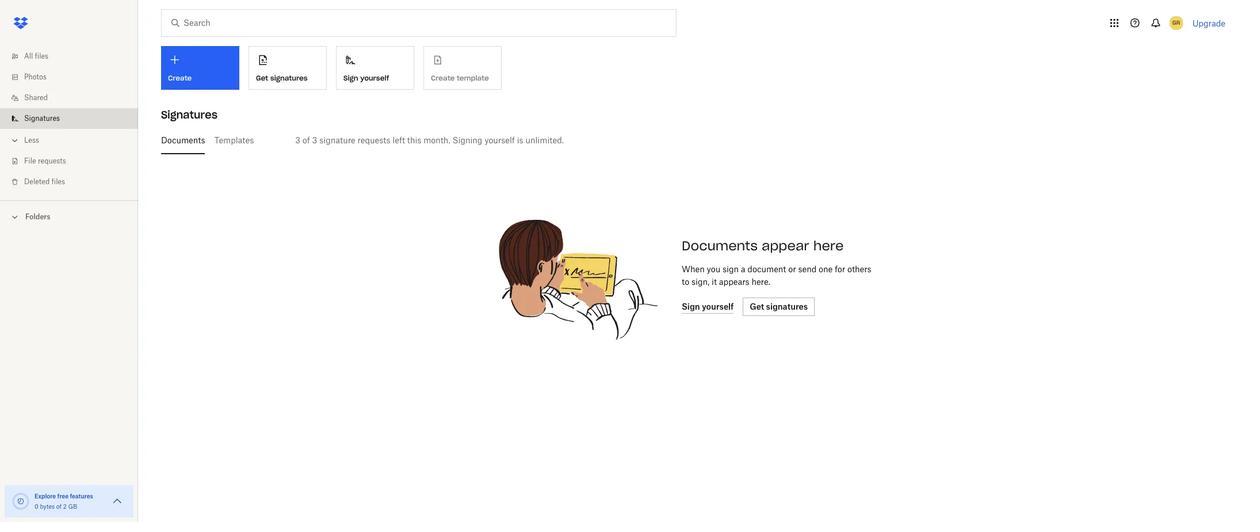 Task type: describe. For each thing, give the bounding box(es) containing it.
appears
[[719, 277, 750, 287]]

0
[[35, 503, 38, 510]]

1 horizontal spatial get
[[750, 302, 765, 311]]

here.
[[752, 277, 771, 287]]

signing
[[453, 135, 483, 145]]

documents for documents
[[161, 135, 205, 145]]

when you sign a document or send one for others to sign, it appears here.
[[682, 264, 872, 287]]

list containing all files
[[0, 39, 138, 200]]

features
[[70, 493, 93, 500]]

templates
[[214, 135, 254, 145]]

this
[[407, 135, 422, 145]]

1 horizontal spatial sign
[[682, 301, 700, 311]]

sign
[[723, 264, 739, 274]]

1 horizontal spatial sign yourself
[[682, 301, 734, 311]]

templates tab
[[214, 127, 254, 154]]

file
[[24, 157, 36, 165]]

photos link
[[9, 67, 138, 87]]

deleted
[[24, 177, 50, 186]]

3 of 3 signature requests left this month. signing yourself is unlimited.
[[295, 135, 564, 145]]

unlimited.
[[526, 135, 564, 145]]

to
[[682, 277, 690, 287]]

files for all files
[[35, 52, 48, 60]]

1 vertical spatial sign yourself button
[[682, 300, 734, 314]]

one
[[819, 264, 833, 274]]

bytes
[[40, 503, 55, 510]]

sign,
[[692, 277, 710, 287]]

appear
[[762, 238, 810, 254]]

a
[[741, 264, 746, 274]]

all files link
[[9, 46, 138, 67]]

upgrade link
[[1193, 18, 1226, 28]]

you
[[707, 264, 721, 274]]

free
[[57, 493, 68, 500]]

2 vertical spatial yourself
[[702, 301, 734, 311]]

1 horizontal spatial signatures
[[161, 108, 218, 121]]

2 3 from the left
[[312, 135, 317, 145]]

0 vertical spatial signatures
[[270, 74, 308, 82]]

requests inside tab list
[[358, 135, 391, 145]]

documents appear here
[[682, 238, 844, 254]]

when
[[682, 264, 705, 274]]

signature
[[320, 135, 356, 145]]

explore free features 0 bytes of 2 gb
[[35, 493, 93, 510]]

0 horizontal spatial yourself
[[360, 74, 389, 82]]

quota usage element
[[12, 492, 30, 511]]

of inside explore free features 0 bytes of 2 gb
[[56, 503, 62, 510]]

of inside tab list
[[303, 135, 310, 145]]

or
[[789, 264, 796, 274]]

for
[[835, 264, 846, 274]]

create
[[168, 74, 192, 82]]

gr
[[1173, 19, 1181, 26]]

0 horizontal spatial get signatures
[[256, 74, 308, 82]]

document
[[748, 264, 787, 274]]

signatures inside list item
[[24, 114, 60, 123]]

create button
[[161, 46, 239, 90]]

is
[[517, 135, 524, 145]]



Task type: vqa. For each thing, say whether or not it's contained in the screenshot.
When
yes



Task type: locate. For each thing, give the bounding box(es) containing it.
shared
[[24, 93, 48, 102]]

file requests link
[[9, 151, 138, 172]]

requests
[[358, 135, 391, 145], [38, 157, 66, 165]]

1 horizontal spatial documents
[[682, 238, 758, 254]]

0 horizontal spatial sign yourself button
[[336, 46, 414, 90]]

get signatures
[[256, 74, 308, 82], [750, 302, 808, 311]]

0 horizontal spatial requests
[[38, 157, 66, 165]]

1 vertical spatial get signatures button
[[743, 298, 815, 316]]

all
[[24, 52, 33, 60]]

1 vertical spatial files
[[52, 177, 65, 186]]

yourself inside tab list
[[485, 135, 515, 145]]

files for deleted files
[[52, 177, 65, 186]]

sign yourself button
[[336, 46, 414, 90], [682, 300, 734, 314]]

0 vertical spatial get signatures button
[[249, 46, 327, 90]]

get signatures button
[[249, 46, 327, 90], [743, 298, 815, 316]]

requests left left
[[358, 135, 391, 145]]

deleted files link
[[9, 172, 138, 192]]

0 vertical spatial requests
[[358, 135, 391, 145]]

0 horizontal spatial documents
[[161, 135, 205, 145]]

signatures list item
[[0, 108, 138, 129]]

0 horizontal spatial signatures
[[24, 114, 60, 123]]

shared link
[[9, 87, 138, 108]]

1 horizontal spatial signatures
[[766, 302, 808, 311]]

list
[[0, 39, 138, 200]]

0 horizontal spatial sign
[[344, 74, 358, 82]]

1 vertical spatial sign yourself
[[682, 301, 734, 311]]

0 vertical spatial documents
[[161, 135, 205, 145]]

deleted files
[[24, 177, 65, 186]]

it
[[712, 277, 717, 287]]

1 vertical spatial requests
[[38, 157, 66, 165]]

0 vertical spatial yourself
[[360, 74, 389, 82]]

0 vertical spatial get
[[256, 74, 268, 82]]

sign
[[344, 74, 358, 82], [682, 301, 700, 311]]

1 horizontal spatial of
[[303, 135, 310, 145]]

requests right file
[[38, 157, 66, 165]]

month.
[[424, 135, 451, 145]]

less
[[24, 136, 39, 144]]

tab list containing documents
[[161, 127, 1231, 154]]

1 3 from the left
[[295, 135, 300, 145]]

2
[[63, 503, 67, 510]]

1 vertical spatial documents
[[682, 238, 758, 254]]

0 horizontal spatial 3
[[295, 135, 300, 145]]

1 vertical spatial get signatures
[[750, 302, 808, 311]]

0 horizontal spatial get signatures button
[[249, 46, 327, 90]]

sign yourself
[[344, 74, 389, 82], [682, 301, 734, 311]]

0 horizontal spatial signatures
[[270, 74, 308, 82]]

of
[[303, 135, 310, 145], [56, 503, 62, 510]]

left
[[393, 135, 405, 145]]

0 vertical spatial sign yourself
[[344, 74, 389, 82]]

documents for documents appear here
[[682, 238, 758, 254]]

0 horizontal spatial get
[[256, 74, 268, 82]]

explore
[[35, 493, 56, 500]]

1 horizontal spatial requests
[[358, 135, 391, 145]]

dropbox image
[[9, 12, 32, 35]]

signatures
[[161, 108, 218, 121], [24, 114, 60, 123]]

1 horizontal spatial get signatures button
[[743, 298, 815, 316]]

1 vertical spatial signatures
[[766, 302, 808, 311]]

upgrade
[[1193, 18, 1226, 28]]

files right all
[[35, 52, 48, 60]]

0 horizontal spatial sign yourself
[[344, 74, 389, 82]]

0 vertical spatial files
[[35, 52, 48, 60]]

documents
[[161, 135, 205, 145], [682, 238, 758, 254]]

0 vertical spatial get signatures
[[256, 74, 308, 82]]

all files
[[24, 52, 48, 60]]

0 vertical spatial sign
[[344, 74, 358, 82]]

photos
[[24, 73, 47, 81]]

gb
[[68, 503, 77, 510]]

of left signature
[[303, 135, 310, 145]]

documents up you
[[682, 238, 758, 254]]

1 horizontal spatial sign yourself button
[[682, 300, 734, 314]]

Search in folder "Dropbox" text field
[[184, 17, 653, 29]]

file requests
[[24, 157, 66, 165]]

2 horizontal spatial yourself
[[702, 301, 734, 311]]

signatures
[[270, 74, 308, 82], [766, 302, 808, 311]]

files right the deleted
[[52, 177, 65, 186]]

signatures down shared
[[24, 114, 60, 123]]

0 vertical spatial sign yourself button
[[336, 46, 414, 90]]

3
[[295, 135, 300, 145], [312, 135, 317, 145]]

folders
[[25, 212, 50, 221]]

1 horizontal spatial 3
[[312, 135, 317, 145]]

1 vertical spatial get
[[750, 302, 765, 311]]

0 horizontal spatial files
[[35, 52, 48, 60]]

get
[[256, 74, 268, 82], [750, 302, 765, 311]]

files
[[35, 52, 48, 60], [52, 177, 65, 186]]

1 horizontal spatial yourself
[[485, 135, 515, 145]]

less image
[[9, 135, 21, 146]]

send
[[799, 264, 817, 274]]

1 vertical spatial yourself
[[485, 135, 515, 145]]

0 horizontal spatial of
[[56, 503, 62, 510]]

0 vertical spatial of
[[303, 135, 310, 145]]

1 horizontal spatial files
[[52, 177, 65, 186]]

1 vertical spatial of
[[56, 503, 62, 510]]

of left 2
[[56, 503, 62, 510]]

signatures up documents tab
[[161, 108, 218, 121]]

documents left the templates
[[161, 135, 205, 145]]

folders button
[[0, 208, 138, 225]]

yourself
[[360, 74, 389, 82], [485, 135, 515, 145], [702, 301, 734, 311]]

tab list
[[161, 127, 1231, 154]]

documents tab
[[161, 127, 205, 154]]

signatures link
[[9, 108, 138, 129]]

others
[[848, 264, 872, 274]]

here
[[814, 238, 844, 254]]

1 vertical spatial sign
[[682, 301, 700, 311]]

gr button
[[1168, 14, 1186, 32]]

1 horizontal spatial get signatures
[[750, 302, 808, 311]]



